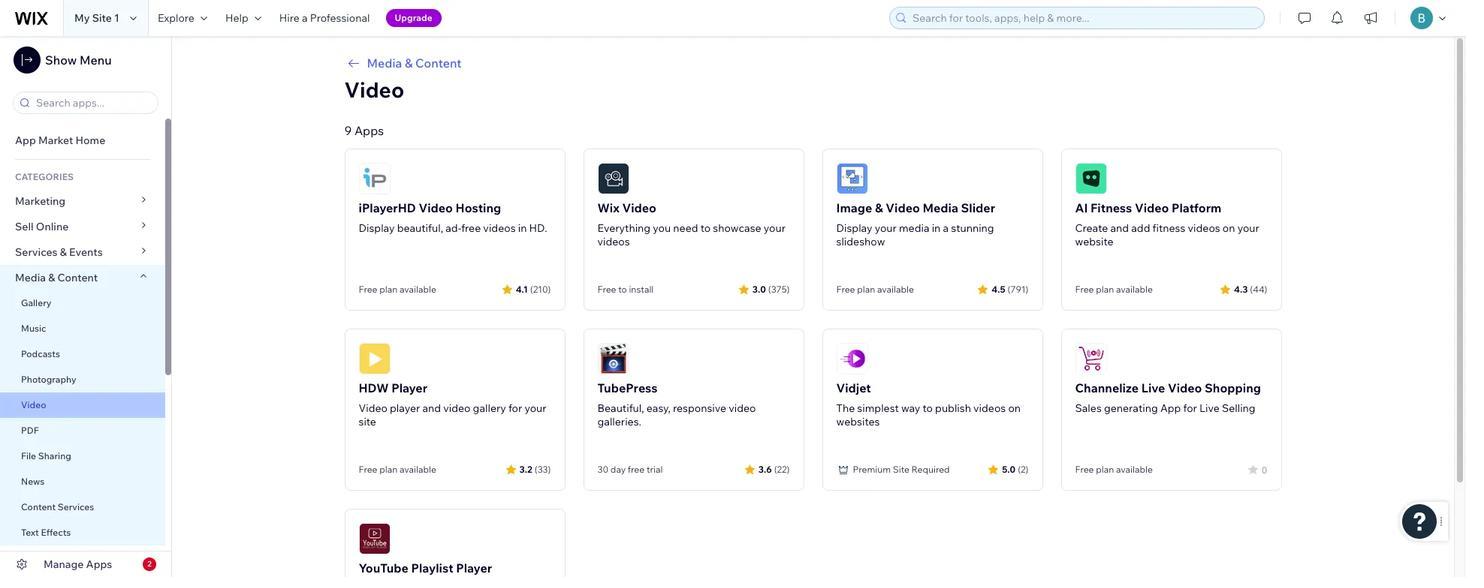 Task type: vqa. For each thing, say whether or not it's contained in the screenshot.


Task type: describe. For each thing, give the bounding box(es) containing it.
gallery
[[473, 402, 506, 415]]

sell online link
[[0, 214, 165, 240]]

slideshow
[[836, 235, 885, 249]]

websites
[[836, 415, 880, 429]]

photography
[[21, 374, 76, 385]]

sales
[[1075, 402, 1102, 415]]

1 horizontal spatial media & content
[[367, 56, 462, 71]]

4.1
[[516, 284, 528, 295]]

tubepress
[[598, 381, 658, 396]]

Search apps... field
[[32, 92, 153, 113]]

services inside "link"
[[15, 246, 58, 259]]

way
[[901, 402, 920, 415]]

selling
[[1222, 402, 1256, 415]]

30 day free trial
[[598, 464, 663, 475]]

marketing link
[[0, 189, 165, 214]]

plan for beautiful,
[[379, 284, 398, 295]]

media
[[899, 222, 930, 235]]

required
[[912, 464, 950, 475]]

create
[[1075, 222, 1108, 235]]

a inside image & video media slider display your media in a stunning slideshow
[[943, 222, 949, 235]]

site for my
[[92, 11, 112, 25]]

plan for and
[[379, 464, 398, 475]]

2
[[147, 560, 152, 569]]

video link
[[0, 393, 165, 418]]

on inside vidjet the simplest way to publish videos on websites
[[1008, 402, 1021, 415]]

3.6 (22)
[[758, 464, 790, 475]]

free plan available for sales
[[1075, 464, 1153, 475]]

to inside wix video everything you need to showcase your videos
[[701, 222, 711, 235]]

(33)
[[535, 464, 551, 475]]

podcasts link
[[0, 342, 165, 367]]

upgrade button
[[386, 9, 441, 27]]

you
[[653, 222, 671, 235]]

wix
[[598, 201, 620, 216]]

for for player
[[508, 402, 522, 415]]

video inside 'ai fitness video platform create and add fitness videos on your website'
[[1135, 201, 1169, 216]]

categories
[[15, 171, 74, 183]]

& down upgrade button
[[405, 56, 413, 71]]

home
[[75, 134, 105, 147]]

free for iplayerhd
[[359, 284, 377, 295]]

ai
[[1075, 201, 1088, 216]]

video inside wix video everything you need to showcase your videos
[[622, 201, 656, 216]]

Search for tools, apps, help & more... field
[[908, 8, 1260, 29]]

hire a professional
[[279, 11, 370, 25]]

premium
[[853, 464, 891, 475]]

generating
[[1104, 402, 1158, 415]]

(791)
[[1008, 284, 1029, 295]]

3.2
[[519, 464, 532, 475]]

ad-
[[446, 222, 461, 235]]

sell
[[15, 220, 34, 234]]

music link
[[0, 316, 165, 342]]

free for ai
[[1075, 284, 1094, 295]]

available for sales
[[1116, 464, 1153, 475]]

hdw player video player and video gallery for your site
[[359, 381, 547, 429]]

file sharing
[[21, 451, 71, 462]]

beautiful,
[[397, 222, 443, 235]]

slider
[[961, 201, 995, 216]]

your inside wix video everything you need to showcase your videos
[[764, 222, 786, 235]]

youtube playlist player
[[359, 561, 492, 576]]

3.0 (375)
[[752, 284, 790, 295]]

galleries.
[[598, 415, 641, 429]]

playlist
[[411, 561, 453, 576]]

media inside image & video media slider display your media in a stunning slideshow
[[923, 201, 958, 216]]

video inside image & video media slider display your media in a stunning slideshow
[[886, 201, 920, 216]]

menu
[[80, 53, 112, 68]]

9
[[344, 123, 352, 138]]

videos inside vidjet the simplest way to publish videos on websites
[[974, 402, 1006, 415]]

wix video logo image
[[598, 163, 629, 195]]

effects
[[41, 527, 71, 539]]

beautiful,
[[598, 402, 644, 415]]

apps for 9 apps
[[354, 123, 384, 138]]

platform
[[1172, 201, 1222, 216]]

(2)
[[1018, 464, 1029, 475]]

ai fitness video platform create and add fitness videos on your website
[[1075, 201, 1260, 249]]

free plan available for and
[[359, 464, 436, 475]]

free plan available for slider
[[836, 284, 914, 295]]

fitness
[[1091, 201, 1132, 216]]

free for hdw
[[359, 464, 377, 475]]

responsive
[[673, 402, 726, 415]]

simplest
[[857, 402, 899, 415]]

video inside channelize live video shopping sales generating app for live selling
[[1168, 381, 1202, 396]]

my site 1
[[74, 11, 119, 25]]

0 vertical spatial media
[[367, 56, 402, 71]]

(22)
[[774, 464, 790, 475]]

help button
[[216, 0, 270, 36]]

image & video media slider display your media in a stunning slideshow
[[836, 201, 995, 249]]

app market home link
[[0, 128, 165, 153]]

and inside hdw player video player and video gallery for your site
[[422, 402, 441, 415]]

podcasts
[[21, 349, 60, 360]]

video inside hdw player video player and video gallery for your site
[[443, 402, 471, 415]]

file
[[21, 451, 36, 462]]

install
[[629, 284, 654, 295]]

0 horizontal spatial media & content link
[[0, 265, 165, 291]]

available for create
[[1116, 284, 1153, 295]]

stunning
[[951, 222, 994, 235]]

media inside sidebar element
[[15, 271, 46, 285]]

gallery link
[[0, 291, 165, 316]]

wix video everything you need to showcase your videos
[[598, 201, 786, 249]]

music
[[21, 323, 46, 334]]

show
[[45, 53, 77, 68]]

pdf link
[[0, 418, 165, 444]]

vidjet
[[836, 381, 871, 396]]

manage
[[44, 558, 84, 572]]

events
[[69, 246, 103, 259]]

ai fitness video platform logo image
[[1075, 163, 1107, 195]]

9 apps
[[344, 123, 384, 138]]

media & content inside sidebar element
[[15, 271, 98, 285]]



Task type: locate. For each thing, give the bounding box(es) containing it.
& down services & events
[[48, 271, 55, 285]]

free plan available for beautiful,
[[359, 284, 436, 295]]

& right image on the top right of page
[[875, 201, 883, 216]]

on up 5.0 (2)
[[1008, 402, 1021, 415]]

1 vertical spatial content
[[57, 271, 98, 285]]

1 horizontal spatial a
[[943, 222, 949, 235]]

on right fitness
[[1223, 222, 1235, 235]]

your inside hdw player video player and video gallery for your site
[[525, 402, 547, 415]]

free down hosting
[[461, 222, 481, 235]]

media & content
[[367, 56, 462, 71], [15, 271, 98, 285]]

1 vertical spatial a
[[943, 222, 949, 235]]

a left stunning at the top of the page
[[943, 222, 949, 235]]

in left hd.
[[518, 222, 527, 235]]

market
[[38, 134, 73, 147]]

channelize live video shopping sales generating app for live selling
[[1075, 381, 1261, 415]]

display down image on the top right of page
[[836, 222, 872, 235]]

vidjet the simplest way to publish videos on websites
[[836, 381, 1021, 429]]

1 horizontal spatial for
[[1183, 402, 1197, 415]]

0 horizontal spatial site
[[92, 11, 112, 25]]

& inside "link"
[[60, 246, 67, 259]]

available down player
[[400, 464, 436, 475]]

& inside image & video media slider display your media in a stunning slideshow
[[875, 201, 883, 216]]

1 vertical spatial apps
[[86, 558, 112, 572]]

1 horizontal spatial video
[[729, 402, 756, 415]]

5.0 (2)
[[1002, 464, 1029, 475]]

1 horizontal spatial to
[[701, 222, 711, 235]]

for left selling at the right of the page
[[1183, 402, 1197, 415]]

and left add
[[1111, 222, 1129, 235]]

1 vertical spatial media
[[923, 201, 958, 216]]

1 vertical spatial media & content
[[15, 271, 98, 285]]

0 horizontal spatial on
[[1008, 402, 1021, 415]]

available down the 'generating'
[[1116, 464, 1153, 475]]

your
[[764, 222, 786, 235], [875, 222, 897, 235], [1238, 222, 1260, 235], [525, 402, 547, 415]]

everything
[[598, 222, 651, 235]]

available for beautiful,
[[400, 284, 436, 295]]

for for live
[[1183, 402, 1197, 415]]

in inside image & video media slider display your media in a stunning slideshow
[[932, 222, 941, 235]]

to inside vidjet the simplest way to publish videos on websites
[[923, 402, 933, 415]]

free plan available down beautiful,
[[359, 284, 436, 295]]

0 horizontal spatial display
[[359, 222, 395, 235]]

4.1 (210)
[[516, 284, 551, 295]]

0 horizontal spatial live
[[1141, 381, 1165, 396]]

a inside hire a professional link
[[302, 11, 308, 25]]

services down the news link
[[58, 502, 94, 513]]

tubepress beautiful, easy, responsive video galleries.
[[598, 381, 756, 429]]

0 horizontal spatial apps
[[86, 558, 112, 572]]

hire
[[279, 11, 300, 25]]

plan down sales
[[1096, 464, 1114, 475]]

free for image
[[836, 284, 855, 295]]

hire a professional link
[[270, 0, 379, 36]]

to right way
[[923, 402, 933, 415]]

plan down the slideshow on the right top of the page
[[857, 284, 875, 295]]

photography link
[[0, 367, 165, 393]]

videos down the wix
[[598, 235, 630, 249]]

video up add
[[1135, 201, 1169, 216]]

apps for manage apps
[[86, 558, 112, 572]]

publish
[[935, 402, 971, 415]]

free up hdw player logo
[[359, 284, 377, 295]]

youtube
[[359, 561, 409, 576]]

site
[[359, 415, 376, 429]]

display down iplayerhd
[[359, 222, 395, 235]]

0 horizontal spatial a
[[302, 11, 308, 25]]

available for slider
[[877, 284, 914, 295]]

for
[[508, 402, 522, 415], [1183, 402, 1197, 415]]

1 vertical spatial and
[[422, 402, 441, 415]]

video inside hdw player video player and video gallery for your site
[[359, 402, 388, 415]]

in for video
[[932, 222, 941, 235]]

1 video from the left
[[443, 402, 471, 415]]

free left install
[[598, 284, 616, 295]]

on inside 'ai fitness video platform create and add fitness videos on your website'
[[1223, 222, 1235, 235]]

to right need
[[701, 222, 711, 235]]

video up beautiful,
[[419, 201, 453, 216]]

plan
[[379, 284, 398, 295], [857, 284, 875, 295], [1096, 284, 1114, 295], [379, 464, 398, 475], [1096, 464, 1114, 475]]

3.2 (33)
[[519, 464, 551, 475]]

videos inside 'ai fitness video platform create and add fitness videos on your website'
[[1188, 222, 1220, 235]]

news
[[21, 476, 45, 487]]

available down the slideshow on the right top of the page
[[877, 284, 914, 295]]

hd.
[[529, 222, 547, 235]]

media up the media
[[923, 201, 958, 216]]

0 horizontal spatial in
[[518, 222, 527, 235]]

video up everything
[[622, 201, 656, 216]]

1 horizontal spatial live
[[1200, 402, 1220, 415]]

youtube playlist player logo image
[[359, 524, 390, 555]]

hdw player logo image
[[359, 343, 390, 375]]

app left market
[[15, 134, 36, 147]]

channelize live video shopping logo image
[[1075, 343, 1107, 375]]

2 vertical spatial media
[[15, 271, 46, 285]]

hdw
[[359, 381, 389, 396]]

premium site required
[[853, 464, 950, 475]]

tubepress logo image
[[598, 343, 629, 375]]

1 vertical spatial site
[[893, 464, 910, 475]]

free right (2)
[[1075, 464, 1094, 475]]

and
[[1111, 222, 1129, 235], [422, 402, 441, 415]]

1 horizontal spatial player
[[456, 561, 492, 576]]

1 vertical spatial live
[[1200, 402, 1220, 415]]

showcase
[[713, 222, 761, 235]]

0 horizontal spatial media & content
[[15, 271, 98, 285]]

plan for create
[[1096, 284, 1114, 295]]

1 horizontal spatial site
[[893, 464, 910, 475]]

and inside 'ai fitness video platform create and add fitness videos on your website'
[[1111, 222, 1129, 235]]

1 vertical spatial app
[[1160, 402, 1181, 415]]

my
[[74, 11, 90, 25]]

file sharing link
[[0, 444, 165, 469]]

apps right manage
[[86, 558, 112, 572]]

the
[[836, 402, 855, 415]]

sharing
[[38, 451, 71, 462]]

available down beautiful,
[[400, 284, 436, 295]]

free to install
[[598, 284, 654, 295]]

0 vertical spatial player
[[392, 381, 427, 396]]

pdf
[[21, 425, 39, 436]]

1 horizontal spatial and
[[1111, 222, 1129, 235]]

text effects
[[21, 527, 71, 539]]

site right the premium
[[893, 464, 910, 475]]

video inside sidebar element
[[21, 400, 46, 411]]

0 vertical spatial a
[[302, 11, 308, 25]]

day
[[611, 464, 626, 475]]

0 horizontal spatial content
[[21, 502, 56, 513]]

media up gallery
[[15, 271, 46, 285]]

0 horizontal spatial app
[[15, 134, 36, 147]]

videos inside iplayerhd video hosting display beautiful, ad-free videos in hd.
[[483, 222, 516, 235]]

free right "day"
[[628, 464, 645, 475]]

free for channelize
[[1075, 464, 1094, 475]]

for inside channelize live video shopping sales generating app for live selling
[[1183, 402, 1197, 415]]

free plan available down website
[[1075, 284, 1153, 295]]

1 vertical spatial on
[[1008, 402, 1021, 415]]

free down the slideshow on the right top of the page
[[836, 284, 855, 295]]

2 for from the left
[[1183, 402, 1197, 415]]

video up the media
[[886, 201, 920, 216]]

app market home
[[15, 134, 105, 147]]

image
[[836, 201, 872, 216]]

your inside image & video media slider display your media in a stunning slideshow
[[875, 222, 897, 235]]

video down hdw
[[359, 402, 388, 415]]

2 in from the left
[[932, 222, 941, 235]]

1 in from the left
[[518, 222, 527, 235]]

(210)
[[530, 284, 551, 295]]

0 vertical spatial content
[[415, 56, 462, 71]]

player up player
[[392, 381, 427, 396]]

1 horizontal spatial media
[[367, 56, 402, 71]]

2 vertical spatial content
[[21, 502, 56, 513]]

1 horizontal spatial in
[[932, 222, 941, 235]]

videos right the publish at right bottom
[[974, 402, 1006, 415]]

2 vertical spatial to
[[923, 402, 933, 415]]

videos down platform
[[1188, 222, 1220, 235]]

for right gallery
[[508, 402, 522, 415]]

player
[[390, 402, 420, 415]]

player right playlist
[[456, 561, 492, 576]]

media & content down upgrade button
[[367, 56, 462, 71]]

0 horizontal spatial and
[[422, 402, 441, 415]]

news link
[[0, 469, 165, 495]]

video inside iplayerhd video hosting display beautiful, ad-free videos in hd.
[[419, 201, 453, 216]]

video inside tubepress beautiful, easy, responsive video galleries.
[[729, 402, 756, 415]]

and right player
[[422, 402, 441, 415]]

services & events
[[15, 246, 103, 259]]

apps inside sidebar element
[[86, 558, 112, 572]]

app inside channelize live video shopping sales generating app for live selling
[[1160, 402, 1181, 415]]

content up gallery link
[[57, 271, 98, 285]]

show menu
[[45, 53, 112, 68]]

professional
[[310, 11, 370, 25]]

0 vertical spatial media & content link
[[344, 54, 1282, 72]]

vidjet logo image
[[836, 343, 868, 375]]

1 vertical spatial to
[[618, 284, 627, 295]]

0 vertical spatial app
[[15, 134, 36, 147]]

3.6
[[758, 464, 772, 475]]

0 vertical spatial free
[[461, 222, 481, 235]]

free for wix
[[598, 284, 616, 295]]

2 horizontal spatial content
[[415, 56, 462, 71]]

1 horizontal spatial media & content link
[[344, 54, 1282, 72]]

content services link
[[0, 495, 165, 521]]

upgrade
[[395, 12, 432, 23]]

media & content down services & events
[[15, 271, 98, 285]]

sidebar element
[[0, 36, 172, 578]]

2 display from the left
[[836, 222, 872, 235]]

your inside 'ai fitness video platform create and add fitness videos on your website'
[[1238, 222, 1260, 235]]

0 horizontal spatial player
[[392, 381, 427, 396]]

services down sell online at the top left of page
[[15, 246, 58, 259]]

in for hosting
[[518, 222, 527, 235]]

need
[[673, 222, 698, 235]]

services & events link
[[0, 240, 165, 265]]

video left gallery
[[443, 402, 471, 415]]

1 for from the left
[[508, 402, 522, 415]]

free plan available for create
[[1075, 284, 1153, 295]]

free down site
[[359, 464, 377, 475]]

0 vertical spatial site
[[92, 11, 112, 25]]

1 horizontal spatial display
[[836, 222, 872, 235]]

1 horizontal spatial on
[[1223, 222, 1235, 235]]

a right the hire in the left of the page
[[302, 11, 308, 25]]

content down news
[[21, 502, 56, 513]]

gallery
[[21, 297, 51, 309]]

0 horizontal spatial to
[[618, 284, 627, 295]]

media
[[367, 56, 402, 71], [923, 201, 958, 216], [15, 271, 46, 285]]

0 vertical spatial and
[[1111, 222, 1129, 235]]

fitness
[[1153, 222, 1186, 235]]

help
[[225, 11, 248, 25]]

for inside hdw player video player and video gallery for your site
[[508, 402, 522, 415]]

your right gallery
[[525, 402, 547, 415]]

(375)
[[768, 284, 790, 295]]

free plan available down the slideshow on the right top of the page
[[836, 284, 914, 295]]

0 vertical spatial live
[[1141, 381, 1165, 396]]

0 vertical spatial apps
[[354, 123, 384, 138]]

your right showcase
[[764, 222, 786, 235]]

0 vertical spatial services
[[15, 246, 58, 259]]

media & content link
[[344, 54, 1282, 72], [0, 265, 165, 291]]

content down upgrade button
[[415, 56, 462, 71]]

free inside iplayerhd video hosting display beautiful, ad-free videos in hd.
[[461, 222, 481, 235]]

app right the 'generating'
[[1160, 402, 1181, 415]]

2 video from the left
[[729, 402, 756, 415]]

display inside image & video media slider display your media in a stunning slideshow
[[836, 222, 872, 235]]

1 vertical spatial media & content link
[[0, 265, 165, 291]]

plan for slider
[[857, 284, 875, 295]]

text
[[21, 527, 39, 539]]

live left selling at the right of the page
[[1200, 402, 1220, 415]]

0 horizontal spatial video
[[443, 402, 471, 415]]

available down add
[[1116, 284, 1153, 295]]

1 vertical spatial services
[[58, 502, 94, 513]]

text effects link
[[0, 521, 165, 546]]

1 horizontal spatial app
[[1160, 402, 1181, 415]]

live up the 'generating'
[[1141, 381, 1165, 396]]

& left events
[[60, 246, 67, 259]]

media down upgrade button
[[367, 56, 402, 71]]

trial
[[647, 464, 663, 475]]

free down website
[[1075, 284, 1094, 295]]

in right the media
[[932, 222, 941, 235]]

video up pdf
[[21, 400, 46, 411]]

1 vertical spatial player
[[456, 561, 492, 576]]

apps right 9
[[354, 123, 384, 138]]

video up 9 apps
[[344, 77, 404, 103]]

plan down player
[[379, 464, 398, 475]]

0 vertical spatial to
[[701, 222, 711, 235]]

channelize
[[1075, 381, 1139, 396]]

free
[[461, 222, 481, 235], [628, 464, 645, 475]]

site left 1
[[92, 11, 112, 25]]

1 horizontal spatial apps
[[354, 123, 384, 138]]

0 horizontal spatial free
[[461, 222, 481, 235]]

videos down hosting
[[483, 222, 516, 235]]

explore
[[158, 11, 194, 25]]

to left install
[[618, 284, 627, 295]]

free plan available down site
[[359, 464, 436, 475]]

4.5
[[992, 284, 1005, 295]]

content
[[415, 56, 462, 71], [57, 271, 98, 285], [21, 502, 56, 513]]

online
[[36, 220, 69, 234]]

display inside iplayerhd video hosting display beautiful, ad-free videos in hd.
[[359, 222, 395, 235]]

videos inside wix video everything you need to showcase your videos
[[598, 235, 630, 249]]

image & video media slider logo image
[[836, 163, 868, 195]]

iplayerhd video hosting display beautiful, ad-free videos in hd.
[[359, 201, 547, 235]]

0 vertical spatial on
[[1223, 222, 1235, 235]]

in inside iplayerhd video hosting display beautiful, ad-free videos in hd.
[[518, 222, 527, 235]]

2 horizontal spatial to
[[923, 402, 933, 415]]

plan for sales
[[1096, 464, 1114, 475]]

video
[[344, 77, 404, 103], [419, 201, 453, 216], [622, 201, 656, 216], [886, 201, 920, 216], [1135, 201, 1169, 216], [1168, 381, 1202, 396], [21, 400, 46, 411], [359, 402, 388, 415]]

add
[[1131, 222, 1150, 235]]

0 vertical spatial media & content
[[367, 56, 462, 71]]

1 vertical spatial free
[[628, 464, 645, 475]]

video left shopping
[[1168, 381, 1202, 396]]

hosting
[[456, 201, 501, 216]]

player inside hdw player video player and video gallery for your site
[[392, 381, 427, 396]]

video right responsive
[[729, 402, 756, 415]]

0 horizontal spatial media
[[15, 271, 46, 285]]

&
[[405, 56, 413, 71], [875, 201, 883, 216], [60, 246, 67, 259], [48, 271, 55, 285]]

available for and
[[400, 464, 436, 475]]

1 horizontal spatial content
[[57, 271, 98, 285]]

your left the media
[[875, 222, 897, 235]]

iplayerhd video hosting logo image
[[359, 163, 390, 195]]

plan down website
[[1096, 284, 1114, 295]]

site for premium
[[893, 464, 910, 475]]

free plan available down the 'generating'
[[1075, 464, 1153, 475]]

to
[[701, 222, 711, 235], [618, 284, 627, 295], [923, 402, 933, 415]]

easy,
[[647, 402, 671, 415]]

2 horizontal spatial media
[[923, 201, 958, 216]]

1 horizontal spatial free
[[628, 464, 645, 475]]

app inside app market home link
[[15, 134, 36, 147]]

1 display from the left
[[359, 222, 395, 235]]

0 horizontal spatial for
[[508, 402, 522, 415]]

plan down beautiful,
[[379, 284, 398, 295]]

your up 4.3 (44)
[[1238, 222, 1260, 235]]



